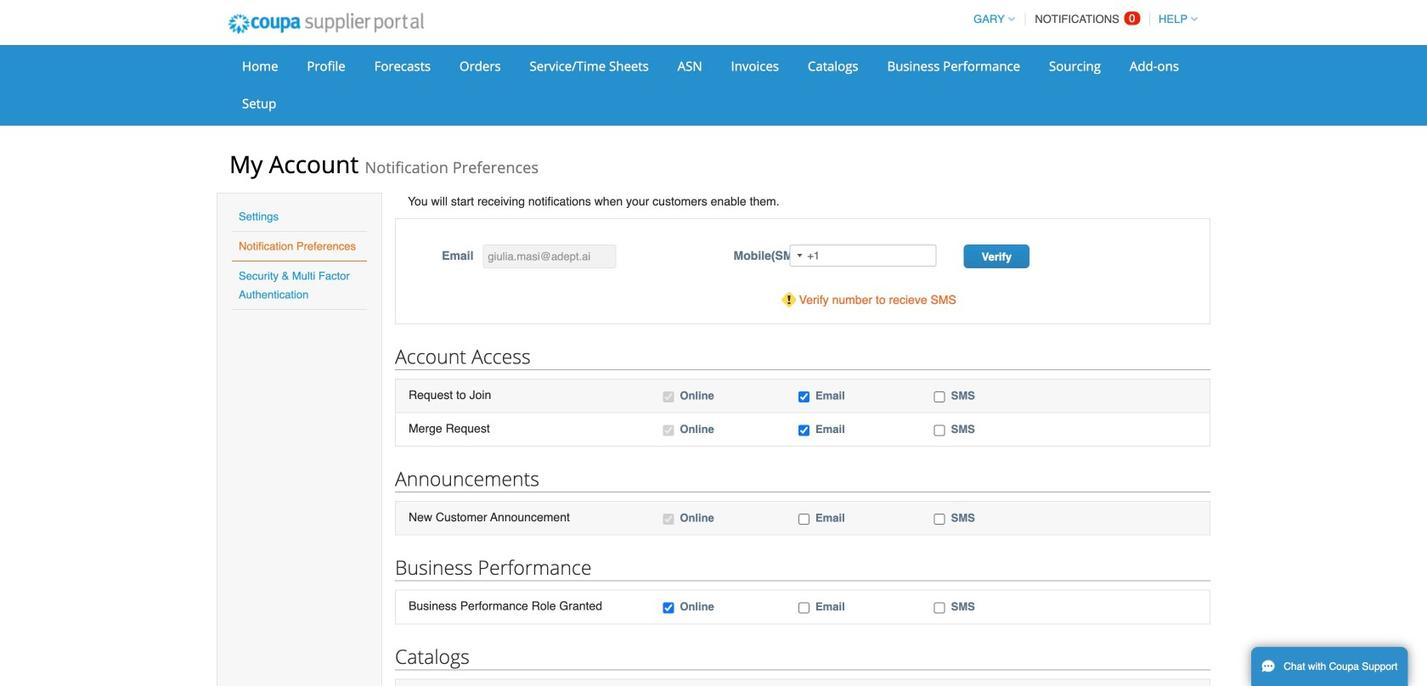 Task type: locate. For each thing, give the bounding box(es) containing it.
coupa supplier portal image
[[217, 3, 436, 45]]

navigation
[[967, 3, 1198, 36]]

None text field
[[483, 245, 617, 269]]

telephone country code image
[[798, 254, 803, 258]]

None checkbox
[[799, 392, 810, 403], [935, 392, 946, 403], [663, 425, 674, 437], [799, 425, 810, 437], [935, 425, 946, 437], [935, 514, 946, 525], [799, 392, 810, 403], [935, 392, 946, 403], [663, 425, 674, 437], [799, 425, 810, 437], [935, 425, 946, 437], [935, 514, 946, 525]]

Telephone country code field
[[791, 246, 808, 266]]

None checkbox
[[663, 392, 674, 403], [663, 514, 674, 525], [799, 514, 810, 525], [663, 603, 674, 614], [799, 603, 810, 614], [935, 603, 946, 614], [663, 392, 674, 403], [663, 514, 674, 525], [799, 514, 810, 525], [663, 603, 674, 614], [799, 603, 810, 614], [935, 603, 946, 614]]



Task type: describe. For each thing, give the bounding box(es) containing it.
+1 201-555-0123 text field
[[790, 245, 937, 267]]



Task type: vqa. For each thing, say whether or not it's contained in the screenshot.
first Changes from left
no



